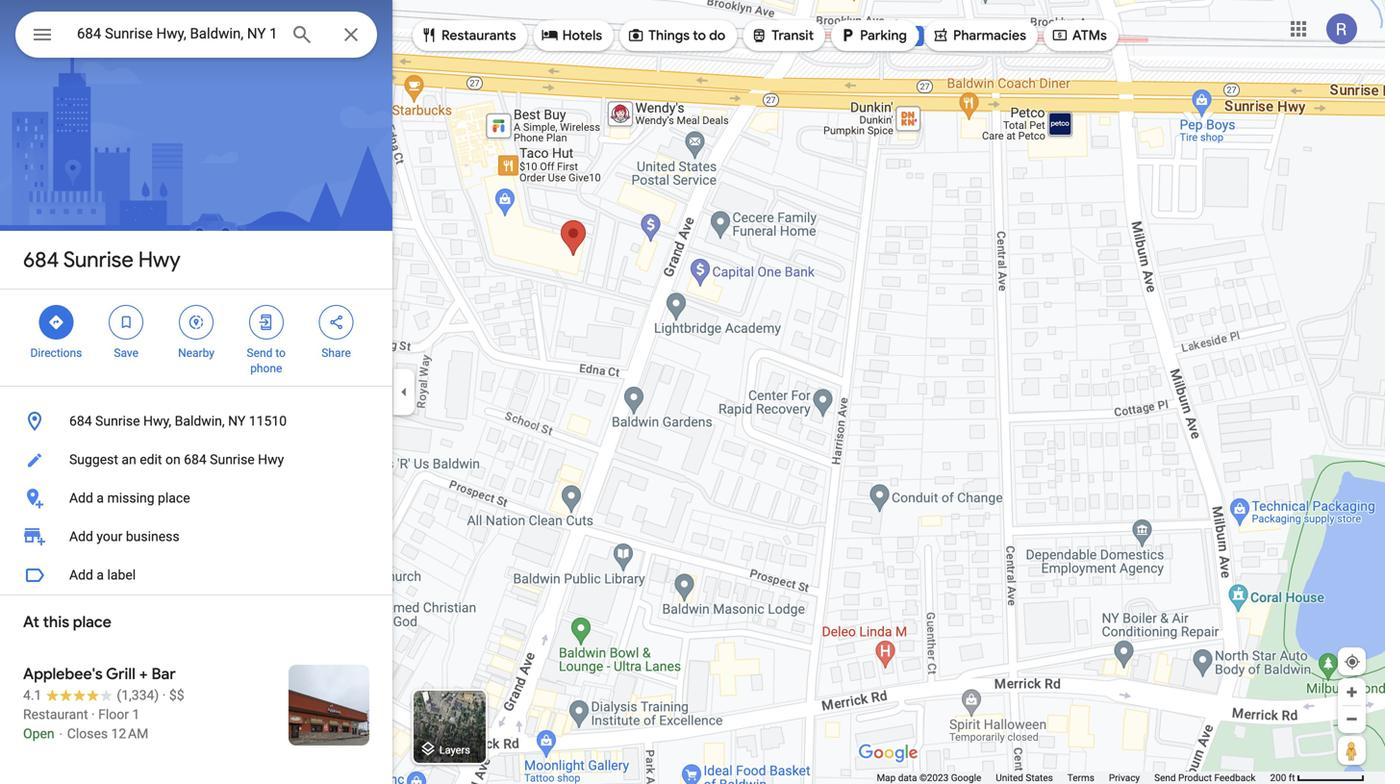 Task type: vqa. For each thing, say whether or not it's contained in the screenshot.


Task type: describe. For each thing, give the bounding box(es) containing it.
at
[[23, 612, 39, 632]]


[[48, 312, 65, 333]]

nearby
[[178, 346, 214, 360]]

684 Sunrise Hwy, Baldwin, NY 11510 field
[[15, 12, 377, 58]]


[[839, 25, 856, 46]]

suggest an edit on 684 sunrise hwy button
[[0, 441, 392, 479]]

save
[[114, 346, 139, 360]]

product
[[1178, 772, 1212, 784]]

terms
[[1068, 772, 1095, 784]]

restaurant
[[23, 707, 88, 722]]

layers
[[439, 744, 470, 756]]

footer inside the "google maps" element
[[877, 772, 1270, 784]]

united
[[996, 772, 1023, 784]]

200 ft
[[1270, 772, 1295, 784]]

4.1
[[23, 687, 42, 703]]


[[541, 25, 559, 46]]

phone
[[250, 362, 282, 375]]


[[627, 25, 645, 46]]

share
[[322, 346, 351, 360]]

4.1 stars 1,334 reviews image
[[23, 686, 159, 705]]

$$
[[169, 687, 184, 703]]


[[328, 312, 345, 333]]

show your location image
[[1344, 653, 1361, 670]]

your
[[97, 529, 123, 544]]

 restaurants
[[420, 25, 516, 46]]


[[188, 312, 205, 333]]

restaurants
[[442, 27, 516, 44]]

united states
[[996, 772, 1053, 784]]


[[932, 25, 949, 46]]

data
[[898, 772, 917, 784]]

parking
[[860, 27, 907, 44]]

sunrise for hwy
[[63, 246, 133, 273]]

 pharmacies
[[932, 25, 1026, 46]]

actions for 684 sunrise hwy region
[[0, 290, 392, 386]]

684 for 684 sunrise hwy
[[23, 246, 59, 273]]

add a missing place button
[[0, 479, 392, 518]]

 atms
[[1051, 25, 1107, 46]]

2 horizontal spatial 684
[[184, 452, 207, 468]]

add a missing place
[[69, 490, 190, 506]]

restaurant · floor 1 open ⋅ closes 12 am
[[23, 707, 148, 742]]

(1,334)
[[117, 687, 159, 703]]

 things to do
[[627, 25, 726, 46]]

google
[[951, 772, 982, 784]]

684 sunrise hwy, baldwin, ny 11510
[[69, 413, 287, 429]]

edit
[[140, 452, 162, 468]]

baldwin,
[[175, 413, 225, 429]]

privacy
[[1109, 772, 1140, 784]]

hotels
[[562, 27, 602, 44]]

atms
[[1073, 27, 1107, 44]]


[[118, 312, 135, 333]]

ny
[[228, 413, 246, 429]]


[[31, 21, 54, 49]]

0 vertical spatial hwy
[[138, 246, 181, 273]]

collapse side panel image
[[393, 381, 415, 403]]

pharmacies
[[953, 27, 1026, 44]]

applebee's
[[23, 664, 103, 684]]

map data ©2023 google
[[877, 772, 982, 784]]

· inside restaurant · floor 1 open ⋅ closes 12 am
[[91, 707, 95, 722]]

applebee's grill + bar
[[23, 664, 176, 684]]

map
[[877, 772, 896, 784]]

zoom out image
[[1345, 712, 1359, 726]]

 transit
[[751, 25, 814, 46]]

+
[[139, 664, 148, 684]]



Task type: locate. For each thing, give the bounding box(es) containing it.
1 vertical spatial 684
[[69, 413, 92, 429]]

0 horizontal spatial ·
[[91, 707, 95, 722]]

sunrise up 
[[63, 246, 133, 273]]

google account: ruby anderson  
(rubyanndersson@gmail.com) image
[[1327, 14, 1357, 44]]

1 vertical spatial add
[[69, 529, 93, 544]]

1 vertical spatial to
[[275, 346, 286, 360]]

hwy down 11510
[[258, 452, 284, 468]]

add inside button
[[69, 490, 93, 506]]

united states button
[[996, 772, 1053, 784]]

to
[[693, 27, 706, 44], [275, 346, 286, 360]]

place
[[158, 490, 190, 506], [73, 612, 111, 632]]

send
[[247, 346, 273, 360], [1155, 772, 1176, 784]]

0 horizontal spatial 684
[[23, 246, 59, 273]]

send left the product
[[1155, 772, 1176, 784]]

sunrise for hwy,
[[95, 413, 140, 429]]

send up phone
[[247, 346, 273, 360]]

1 vertical spatial ·
[[91, 707, 95, 722]]

missing
[[107, 490, 154, 506]]

©2023
[[920, 772, 949, 784]]

0 vertical spatial place
[[158, 490, 190, 506]]

directions
[[30, 346, 82, 360]]

1 vertical spatial a
[[97, 567, 104, 583]]


[[420, 25, 438, 46]]

an
[[122, 452, 136, 468]]

⋅
[[58, 726, 64, 742]]

0 vertical spatial 684
[[23, 246, 59, 273]]

0 vertical spatial ·
[[162, 687, 166, 703]]

add for add a missing place
[[69, 490, 93, 506]]

a left label
[[97, 567, 104, 583]]

684 up 
[[23, 246, 59, 273]]

 button
[[15, 12, 69, 62]]

0 horizontal spatial send
[[247, 346, 273, 360]]

· $$
[[162, 687, 184, 703]]

0 vertical spatial add
[[69, 490, 93, 506]]

closes
[[67, 726, 108, 742]]

1 vertical spatial send
[[1155, 772, 1176, 784]]

200
[[1270, 772, 1286, 784]]

to up phone
[[275, 346, 286, 360]]

a for missing
[[97, 490, 104, 506]]

 search field
[[15, 12, 377, 62]]

add your business link
[[0, 518, 392, 556]]

11510
[[249, 413, 287, 429]]

footer containing map data ©2023 google
[[877, 772, 1270, 784]]

none field inside 684 sunrise hwy, baldwin, ny 11510 field
[[77, 22, 275, 45]]

sunrise
[[63, 246, 133, 273], [95, 413, 140, 429], [210, 452, 255, 468]]

add inside button
[[69, 567, 93, 583]]

grill
[[106, 664, 136, 684]]

1 a from the top
[[97, 490, 104, 506]]

add your business
[[69, 529, 179, 544]]

terms button
[[1068, 772, 1095, 784]]

684 sunrise hwy main content
[[0, 0, 392, 784]]

3 add from the top
[[69, 567, 93, 583]]

 hotels
[[541, 25, 602, 46]]

floor
[[98, 707, 129, 722]]

suggest an edit on 684 sunrise hwy
[[69, 452, 284, 468]]

send product feedback button
[[1155, 772, 1256, 784]]

1 horizontal spatial send
[[1155, 772, 1176, 784]]

add left label
[[69, 567, 93, 583]]

a
[[97, 490, 104, 506], [97, 567, 104, 583]]

business
[[126, 529, 179, 544]]

add
[[69, 490, 93, 506], [69, 529, 93, 544], [69, 567, 93, 583]]

to inside  things to do
[[693, 27, 706, 44]]

1 horizontal spatial to
[[693, 27, 706, 44]]

1 vertical spatial place
[[73, 612, 111, 632]]

send product feedback
[[1155, 772, 1256, 784]]

hwy inside button
[[258, 452, 284, 468]]

None field
[[77, 22, 275, 45]]

· down 4.1 stars 1,334 reviews "image"
[[91, 707, 95, 722]]


[[1051, 25, 1069, 46]]

hwy up actions for 684 sunrise hwy region
[[138, 246, 181, 273]]

0 horizontal spatial to
[[275, 346, 286, 360]]

0 vertical spatial a
[[97, 490, 104, 506]]

add a label button
[[0, 556, 392, 594]]

684 sunrise hwy, baldwin, ny 11510 button
[[0, 402, 392, 441]]

684 right "on"
[[184, 452, 207, 468]]

684 sunrise hwy
[[23, 246, 181, 273]]

sunrise left hwy,
[[95, 413, 140, 429]]

place down "on"
[[158, 490, 190, 506]]

suggest
[[69, 452, 118, 468]]

a inside button
[[97, 490, 104, 506]]

1 vertical spatial hwy
[[258, 452, 284, 468]]

states
[[1026, 772, 1053, 784]]

1 horizontal spatial 684
[[69, 413, 92, 429]]

hwy,
[[143, 413, 171, 429]]

add down 'suggest'
[[69, 490, 93, 506]]

 parking
[[839, 25, 907, 46]]

zoom in image
[[1345, 685, 1359, 699]]

add a label
[[69, 567, 136, 583]]

1
[[132, 707, 140, 722]]

place right this
[[73, 612, 111, 632]]

1 horizontal spatial hwy
[[258, 452, 284, 468]]

to left the do
[[693, 27, 706, 44]]

open
[[23, 726, 54, 742]]

place inside button
[[158, 490, 190, 506]]

0 vertical spatial to
[[693, 27, 706, 44]]

to inside send to phone
[[275, 346, 286, 360]]

privacy button
[[1109, 772, 1140, 784]]

add left your
[[69, 529, 93, 544]]

add for add a label
[[69, 567, 93, 583]]

12 am
[[111, 726, 148, 742]]

2 a from the top
[[97, 567, 104, 583]]

1 add from the top
[[69, 490, 93, 506]]

send for send product feedback
[[1155, 772, 1176, 784]]

2 vertical spatial 684
[[184, 452, 207, 468]]

transit
[[772, 27, 814, 44]]

sunrise down ny
[[210, 452, 255, 468]]

· left $$
[[162, 687, 166, 703]]

google maps element
[[0, 0, 1385, 784]]


[[751, 25, 768, 46]]

1 vertical spatial sunrise
[[95, 413, 140, 429]]

do
[[709, 27, 726, 44]]

bar
[[151, 664, 176, 684]]


[[258, 312, 275, 333]]

684 for 684 sunrise hwy, baldwin, ny 11510
[[69, 413, 92, 429]]

1 horizontal spatial ·
[[162, 687, 166, 703]]

200 ft button
[[1270, 772, 1365, 784]]

0 vertical spatial sunrise
[[63, 246, 133, 273]]

a inside button
[[97, 567, 104, 583]]

a for label
[[97, 567, 104, 583]]

2 vertical spatial add
[[69, 567, 93, 583]]

add for add your business
[[69, 529, 93, 544]]

0 horizontal spatial place
[[73, 612, 111, 632]]

ft
[[1289, 772, 1295, 784]]

footer
[[877, 772, 1270, 784]]

684 up 'suggest'
[[69, 413, 92, 429]]

things
[[648, 27, 690, 44]]

at this place
[[23, 612, 111, 632]]

·
[[162, 687, 166, 703], [91, 707, 95, 722]]

send inside send to phone
[[247, 346, 273, 360]]

this
[[43, 612, 69, 632]]

a left the missing
[[97, 490, 104, 506]]

1 horizontal spatial place
[[158, 490, 190, 506]]

send for send to phone
[[247, 346, 273, 360]]

send inside button
[[1155, 772, 1176, 784]]

0 vertical spatial send
[[247, 346, 273, 360]]

0 horizontal spatial hwy
[[138, 246, 181, 273]]

2 add from the top
[[69, 529, 93, 544]]

price: moderate image
[[169, 687, 184, 703]]

show street view coverage image
[[1338, 736, 1366, 765]]

2 vertical spatial sunrise
[[210, 452, 255, 468]]

send to phone
[[247, 346, 286, 375]]

on
[[165, 452, 181, 468]]

feedback
[[1214, 772, 1256, 784]]

label
[[107, 567, 136, 583]]



